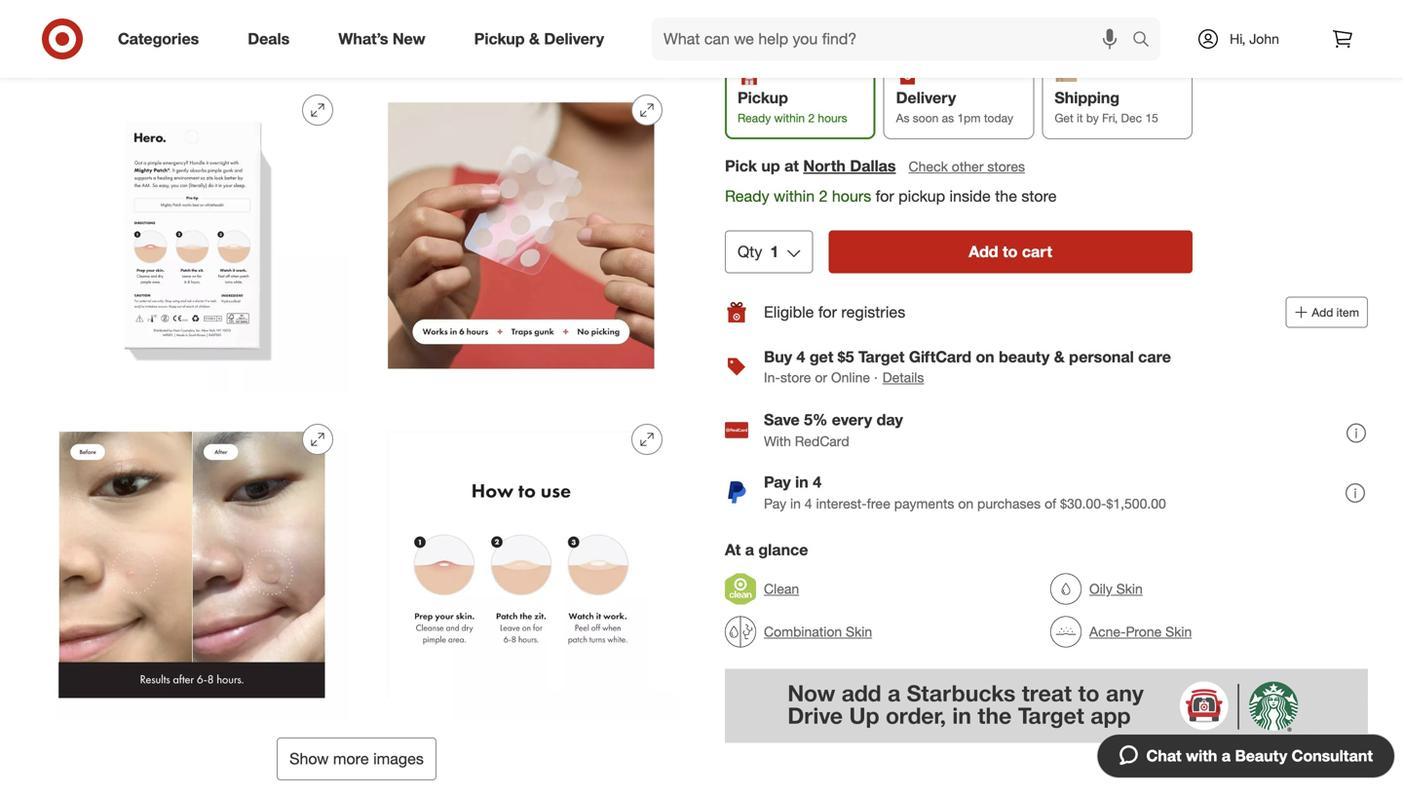 Task type: vqa. For each thing, say whether or not it's contained in the screenshot.
the top 4
yes



Task type: locate. For each thing, give the bounding box(es) containing it.
0 vertical spatial hours
[[818, 111, 848, 126]]

of
[[1045, 496, 1057, 513]]

pickup inside pickup ready within 2 hours
[[738, 89, 788, 108]]

pickup & delivery
[[474, 29, 604, 48]]

combination
[[764, 624, 842, 641]]

glance
[[759, 541, 808, 560]]

other
[[952, 158, 984, 175]]

the
[[995, 187, 1017, 206]]

4 up interest-
[[813, 473, 822, 492]]

hero cosmetics mighty patch original acne pimple patches, 1 of 15 image
[[35, 0, 678, 63]]

a right the at
[[745, 541, 754, 560]]

free
[[867, 496, 891, 513]]

ready down the pick
[[725, 187, 770, 206]]

payments
[[894, 496, 955, 513]]

prone
[[1126, 624, 1162, 641]]

1 vertical spatial delivery
[[896, 89, 956, 108]]

skin right prone
[[1166, 624, 1192, 641]]

1
[[770, 243, 779, 262]]

soon
[[913, 111, 939, 126]]

pickup
[[474, 29, 525, 48], [738, 89, 788, 108]]

0 horizontal spatial delivery
[[544, 29, 604, 48]]

1 horizontal spatial skin
[[1117, 581, 1143, 598]]

1 vertical spatial pickup
[[738, 89, 788, 108]]

0 vertical spatial on
[[976, 348, 995, 367]]

add inside add item button
[[1312, 305, 1334, 320]]

pickup right new
[[474, 29, 525, 48]]

target
[[859, 348, 905, 367]]

details button
[[882, 367, 925, 389]]

What can we help you find? suggestions appear below search field
[[652, 18, 1137, 60]]

store right the
[[1022, 187, 1057, 206]]

0 vertical spatial 4
[[797, 348, 805, 367]]

1 vertical spatial pay
[[764, 496, 787, 513]]

1 horizontal spatial store
[[1022, 187, 1057, 206]]

1 horizontal spatial pickup
[[738, 89, 788, 108]]

add item
[[1312, 305, 1360, 320]]

1 vertical spatial add
[[1312, 305, 1334, 320]]

oily skin
[[1090, 581, 1143, 598]]

item
[[1337, 305, 1360, 320]]

inside
[[950, 187, 991, 206]]

hi, john
[[1230, 30, 1280, 47]]

save
[[764, 411, 800, 430]]

0 vertical spatial 2
[[808, 111, 815, 126]]

add
[[969, 243, 999, 262], [1312, 305, 1334, 320]]

0 horizontal spatial store
[[781, 369, 811, 386]]

0 vertical spatial for
[[876, 187, 894, 206]]

care
[[1138, 348, 1171, 367]]

0 horizontal spatial &
[[529, 29, 540, 48]]

pay down with
[[764, 473, 791, 492]]

0 vertical spatial pay
[[764, 473, 791, 492]]

2 pay from the top
[[764, 496, 787, 513]]

1 horizontal spatial on
[[976, 348, 995, 367]]

clean button
[[725, 568, 799, 611]]

1 vertical spatial within
[[774, 187, 815, 206]]

within
[[774, 111, 805, 126], [774, 187, 815, 206]]

1 within from the top
[[774, 111, 805, 126]]

redcard
[[795, 433, 849, 450]]

0 vertical spatial ready
[[738, 111, 771, 126]]

hero cosmetics mighty patch original acne pimple patches, 4 of 15 image
[[35, 408, 349, 722]]

deals link
[[231, 18, 314, 60]]

0 horizontal spatial add
[[969, 243, 999, 262]]

skin for combination skin
[[846, 624, 872, 641]]

a right with
[[1222, 747, 1231, 766]]

1 horizontal spatial 2
[[819, 187, 828, 206]]

pickup ready within 2 hours
[[738, 89, 848, 126]]

&
[[529, 29, 540, 48], [1054, 348, 1065, 367]]

categories
[[118, 29, 199, 48]]

delivery inside delivery as soon as 1pm today
[[896, 89, 956, 108]]

0 vertical spatial add
[[969, 243, 999, 262]]

add for add item
[[1312, 305, 1334, 320]]

what's
[[338, 29, 388, 48]]

0 horizontal spatial skin
[[846, 624, 872, 641]]

giftcard
[[909, 348, 972, 367]]

it
[[1077, 111, 1083, 126]]

2 down north
[[819, 187, 828, 206]]

show
[[290, 749, 329, 768]]

1 horizontal spatial delivery
[[896, 89, 956, 108]]

hours up north
[[818, 111, 848, 126]]

up
[[762, 156, 780, 175]]

0 vertical spatial in
[[795, 473, 809, 492]]

hours down north dallas button
[[832, 187, 871, 206]]

pickup up up
[[738, 89, 788, 108]]

add for add to cart
[[969, 243, 999, 262]]

1 vertical spatial a
[[1222, 747, 1231, 766]]

on
[[976, 348, 995, 367], [958, 496, 974, 513]]

add inside add to cart button
[[969, 243, 999, 262]]

1 vertical spatial 2
[[819, 187, 828, 206]]

acne-
[[1090, 624, 1126, 641]]

pickup for ready
[[738, 89, 788, 108]]

check
[[909, 158, 948, 175]]

qty
[[738, 243, 762, 262]]

1 horizontal spatial a
[[1222, 747, 1231, 766]]

0 horizontal spatial on
[[958, 496, 974, 513]]

store left or
[[781, 369, 811, 386]]

ready within 2 hours for pickup inside the store
[[725, 187, 1057, 206]]

acne-prone skin
[[1090, 624, 1192, 641]]

0 vertical spatial a
[[745, 541, 754, 560]]

on right payments
[[958, 496, 974, 513]]

dallas
[[850, 156, 896, 175]]

add left the item
[[1312, 305, 1334, 320]]

1 horizontal spatial &
[[1054, 348, 1065, 367]]

skin for oily skin
[[1117, 581, 1143, 598]]

search button
[[1124, 18, 1171, 64]]

1 vertical spatial &
[[1054, 348, 1065, 367]]

1 vertical spatial 4
[[813, 473, 822, 492]]

sponsored
[[1311, 745, 1368, 760]]

0 horizontal spatial 2
[[808, 111, 815, 126]]

0 vertical spatial within
[[774, 111, 805, 126]]

skin right "oily"
[[1117, 581, 1143, 598]]

pay up 'glance'
[[764, 496, 787, 513]]

1 horizontal spatial for
[[876, 187, 894, 206]]

show more images button
[[277, 738, 436, 781]]

by
[[1087, 111, 1099, 126]]

search
[[1124, 31, 1171, 50]]

north dallas button
[[803, 155, 896, 177]]

in left interest-
[[790, 496, 801, 513]]

∙
[[874, 369, 878, 386]]

at
[[785, 156, 799, 175]]

1 horizontal spatial add
[[1312, 305, 1334, 320]]

add left to
[[969, 243, 999, 262]]

for right eligible
[[819, 303, 837, 322]]

1 vertical spatial store
[[781, 369, 811, 386]]

2 inside pickup ready within 2 hours
[[808, 111, 815, 126]]

image gallery element
[[35, 0, 678, 781]]

$1,500.00
[[1107, 496, 1166, 513]]

4 left interest-
[[805, 496, 812, 513]]

ready up the pick
[[738, 111, 771, 126]]

5%
[[804, 411, 828, 430]]

2 horizontal spatial skin
[[1166, 624, 1192, 641]]

0 horizontal spatial for
[[819, 303, 837, 322]]

store inside buy 4 get $5 target giftcard on beauty & personal care in-store or online ∙ details
[[781, 369, 811, 386]]

0 vertical spatial pickup
[[474, 29, 525, 48]]

advertisement region
[[725, 669, 1368, 743]]

for down dallas
[[876, 187, 894, 206]]

within up at
[[774, 111, 805, 126]]

within down at
[[774, 187, 815, 206]]

1pm
[[957, 111, 981, 126]]

2 up pick up at north dallas
[[808, 111, 815, 126]]

check other stores button
[[908, 156, 1026, 177]]

1 vertical spatial on
[[958, 496, 974, 513]]

qty 1
[[738, 243, 779, 262]]

1 vertical spatial hours
[[832, 187, 871, 206]]

online
[[831, 369, 870, 386]]

store
[[1022, 187, 1057, 206], [781, 369, 811, 386]]

skin
[[1117, 581, 1143, 598], [846, 624, 872, 641], [1166, 624, 1192, 641]]

john
[[1250, 30, 1280, 47]]

4 left the get on the top right of the page
[[797, 348, 805, 367]]

on left the beauty at the top of page
[[976, 348, 995, 367]]

0 horizontal spatial pickup
[[474, 29, 525, 48]]

0 vertical spatial &
[[529, 29, 540, 48]]

skin right combination
[[846, 624, 872, 641]]

check other stores
[[909, 158, 1025, 175]]

in down redcard
[[795, 473, 809, 492]]

a
[[745, 541, 754, 560], [1222, 747, 1231, 766]]

chat with a beauty consultant button
[[1097, 734, 1396, 779]]



Task type: describe. For each thing, give the bounding box(es) containing it.
add to cart button
[[829, 231, 1193, 274]]

ready inside pickup ready within 2 hours
[[738, 111, 771, 126]]

a inside button
[[1222, 747, 1231, 766]]

hero cosmetics mighty patch original acne pimple patches, 5 of 15 image
[[364, 408, 678, 722]]

consultant
[[1292, 747, 1373, 766]]

hi,
[[1230, 30, 1246, 47]]

pickup & delivery link
[[458, 18, 629, 60]]

every
[[832, 411, 872, 430]]

what's new
[[338, 29, 426, 48]]

chat
[[1147, 747, 1182, 766]]

with
[[1186, 747, 1218, 766]]

at
[[725, 541, 741, 560]]

hero cosmetics mighty patch original acne pimple patches, 3 of 15 image
[[364, 79, 678, 393]]

cart
[[1022, 243, 1053, 262]]

& inside buy 4 get $5 target giftcard on beauty & personal care in-store or online ∙ details
[[1054, 348, 1065, 367]]

save 5% every day with redcard
[[764, 411, 903, 450]]

4 inside buy 4 get $5 target giftcard on beauty & personal care in-store or online ∙ details
[[797, 348, 805, 367]]

combination skin button
[[725, 611, 872, 654]]

dec
[[1121, 111, 1142, 126]]

buy 4 get $5 target giftcard on beauty & personal care in-store or online ∙ details
[[764, 348, 1171, 386]]

get
[[1055, 111, 1074, 126]]

to
[[1003, 243, 1018, 262]]

$5
[[838, 348, 854, 367]]

0 vertical spatial delivery
[[544, 29, 604, 48]]

on inside buy 4 get $5 target giftcard on beauty & personal care in-store or online ∙ details
[[976, 348, 995, 367]]

1 pay from the top
[[764, 473, 791, 492]]

within inside pickup ready within 2 hours
[[774, 111, 805, 126]]

pickup for &
[[474, 29, 525, 48]]

15
[[1146, 111, 1159, 126]]

pick
[[725, 156, 757, 175]]

combination skin
[[764, 624, 872, 641]]

acne-prone skin button
[[1051, 611, 1192, 654]]

delivery as soon as 1pm today
[[896, 89, 1014, 126]]

pickup
[[899, 187, 945, 206]]

interest-
[[816, 496, 867, 513]]

2 within from the top
[[774, 187, 815, 206]]

or
[[815, 369, 827, 386]]

pick up at north dallas
[[725, 156, 896, 175]]

1 vertical spatial for
[[819, 303, 837, 322]]

at a glance
[[725, 541, 808, 560]]

what's new link
[[322, 18, 450, 60]]

1 vertical spatial in
[[790, 496, 801, 513]]

new
[[393, 29, 426, 48]]

deals
[[248, 29, 290, 48]]

details
[[883, 369, 924, 386]]

eligible for registries
[[764, 303, 906, 322]]

$30.00-
[[1060, 496, 1107, 513]]

get
[[810, 348, 834, 367]]

personal
[[1069, 348, 1134, 367]]

oily
[[1090, 581, 1113, 598]]

on inside pay in 4 pay in 4 interest-free payments on purchases of $30.00-$1,500.00
[[958, 496, 974, 513]]

0 horizontal spatial a
[[745, 541, 754, 560]]

pay in 4 pay in 4 interest-free payments on purchases of $30.00-$1,500.00
[[764, 473, 1166, 513]]

images
[[373, 749, 424, 768]]

with
[[764, 433, 791, 450]]

today
[[984, 111, 1014, 126]]

as
[[942, 111, 954, 126]]

north
[[803, 156, 846, 175]]

oily skin button
[[1051, 568, 1143, 611]]

shipping
[[1055, 89, 1120, 108]]

show more images
[[290, 749, 424, 768]]

in-
[[764, 369, 781, 386]]

2 vertical spatial 4
[[805, 496, 812, 513]]

add to cart
[[969, 243, 1053, 262]]

clean
[[764, 581, 799, 598]]

hero cosmetics mighty patch original acne pimple patches, 2 of 15 image
[[35, 79, 349, 393]]

hours inside pickup ready within 2 hours
[[818, 111, 848, 126]]

as
[[896, 111, 910, 126]]

registries
[[841, 303, 906, 322]]

beauty
[[999, 348, 1050, 367]]

0 vertical spatial store
[[1022, 187, 1057, 206]]

stores
[[988, 158, 1025, 175]]

chat with a beauty consultant
[[1147, 747, 1373, 766]]

fri,
[[1102, 111, 1118, 126]]

more
[[333, 749, 369, 768]]

categories link
[[101, 18, 223, 60]]

buy 4 get $5 target giftcard on beauty & personal care link
[[764, 348, 1171, 367]]

1 vertical spatial ready
[[725, 187, 770, 206]]

add item button
[[1286, 297, 1368, 328]]

buy
[[764, 348, 792, 367]]



